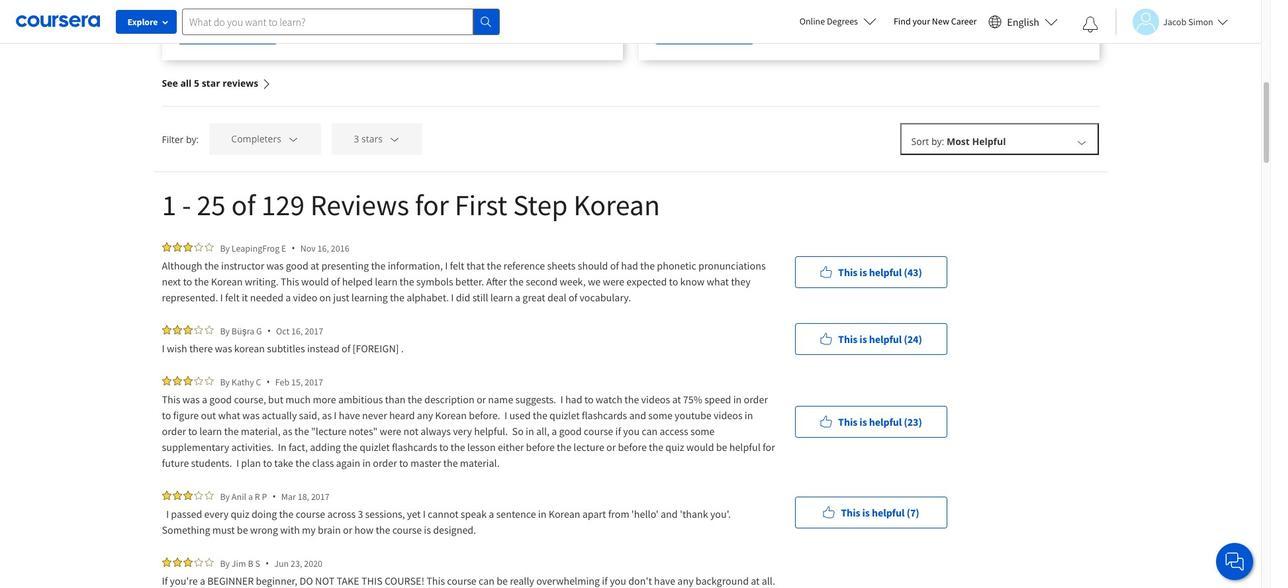 Task type: vqa. For each thing, say whether or not it's contained in the screenshot.


Task type: locate. For each thing, give the bounding box(es) containing it.
to
[[183, 275, 192, 288], [669, 275, 679, 288], [585, 393, 594, 406], [162, 409, 171, 422], [188, 425, 197, 438], [440, 441, 449, 454], [263, 456, 272, 470], [399, 456, 409, 470]]

is
[[860, 265, 868, 279], [860, 332, 868, 345], [860, 415, 868, 428], [863, 506, 870, 519], [424, 523, 431, 537]]

2017 inside by kathy c • feb 15, 2017
[[305, 376, 323, 388]]

filled star image
[[173, 242, 182, 252], [162, 325, 171, 335], [173, 325, 182, 335], [173, 376, 182, 386], [162, 491, 171, 500], [183, 491, 192, 500]]

is for this is helpful (24)
[[860, 332, 868, 345]]

if you're a beginner beginner, do not take this course! this course can be really overwhelming if you don't have any background at all.
[[162, 574, 778, 588]]

as up "lecture
[[322, 409, 332, 422]]

0 horizontal spatial 16,
[[292, 325, 303, 337]]

25
[[197, 187, 226, 223]]

chevron down image
[[389, 133, 401, 145]]

video
[[293, 291, 318, 304]]

this for this is helpful (23)
[[839, 415, 858, 428]]

by: right the filter
[[186, 133, 199, 145]]

this inside this was a good course, but much more ambitious than the description or name suggests.  i had to watch the videos at 75% speed in order to figure out what was actually said, as i have never heard any korean before.  i used the quizlet flashcards and some youtube videos in order to learn the material, as the "lecture notes" were not always very helpful.  so in all, a good course if you can access some supplementary activities.  in fact, adding the quizlet flashcards to the lesson either before the lecture or before the quiz would be helpful for future students.  i plan to take the class again in order to master the material.
[[162, 393, 180, 406]]

all.
[[762, 574, 776, 588]]

p
[[262, 491, 267, 502]]

2 vertical spatial be
[[497, 574, 508, 588]]

by
[[220, 242, 230, 254], [220, 325, 230, 337], [220, 376, 230, 388], [220, 491, 230, 502], [220, 557, 230, 569]]

1 by from the top
[[220, 242, 230, 254]]

0 horizontal spatial be
[[237, 523, 248, 537]]

0 vertical spatial videos
[[642, 393, 671, 406]]

this
[[839, 265, 858, 279], [281, 275, 299, 288], [839, 332, 858, 345], [162, 393, 180, 406], [839, 415, 858, 428], [842, 506, 861, 519], [427, 574, 445, 588]]

lecture
[[574, 441, 605, 454]]

helpful down speed
[[730, 441, 761, 454]]

2 by from the top
[[220, 325, 230, 337]]

do
[[300, 574, 313, 588]]

to left watch
[[585, 393, 594, 406]]

1 horizontal spatial any
[[678, 574, 694, 588]]

helpful left (23)
[[870, 415, 902, 428]]

korean inside this was a good course, but much more ambitious than the description or name suggests.  i had to watch the videos at 75% speed in order to figure out what was actually said, as i have never heard any korean before.  i used the quizlet flashcards and some youtube videos in order to learn the material, as the "lecture notes" were not always very helpful.  so in all, a good course if you can access some supplementary activities.  in fact, adding the quizlet flashcards to the lesson either before the lecture or before the quiz would be helpful for future students.  i plan to take the class again in order to master the material.
[[435, 409, 467, 422]]

i left did
[[451, 291, 454, 304]]

expected
[[627, 275, 667, 288]]

helpful inside this is helpful (7) 'button'
[[872, 506, 905, 519]]

is for this is helpful (43)
[[860, 265, 868, 279]]

is for this is helpful (7)
[[863, 506, 870, 519]]

0 horizontal spatial by:
[[186, 133, 199, 145]]

helpful left (43)
[[870, 265, 902, 279]]

in right sentence
[[538, 507, 547, 521]]

0 vertical spatial be
[[717, 441, 728, 454]]

2 horizontal spatial good
[[559, 425, 582, 438]]

find your new career link
[[888, 13, 984, 30]]

helpful inside this is helpful (24) button
[[870, 332, 902, 345]]

1 horizontal spatial some
[[691, 425, 715, 438]]

2017 up 'instead'
[[305, 325, 323, 337]]

.
[[401, 342, 404, 355]]

0 vertical spatial good
[[286, 259, 309, 272]]

1 horizontal spatial can
[[642, 425, 658, 438]]

across
[[328, 507, 356, 521]]

or up before.
[[477, 393, 486, 406]]

leapingfrog
[[232, 242, 280, 254]]

2 vertical spatial 2017
[[311, 491, 330, 502]]

1 vertical spatial quiz
[[231, 507, 250, 521]]

1 vertical spatial had
[[566, 393, 583, 406]]

were up 'vocabulary.'
[[603, 275, 625, 288]]

this inside if you're a beginner beginner, do not take this course! this course can be really overwhelming if you don't have any background at all.
[[427, 574, 445, 588]]

felt left that
[[450, 259, 465, 272]]

completers button
[[210, 123, 322, 155]]

not
[[315, 574, 335, 588]]

can inside this was a good course, but much more ambitious than the description or name suggests.  i had to watch the videos at 75% speed in order to figure out what was actually said, as i have never heard any korean before.  i used the quizlet flashcards and some youtube videos in order to learn the material, as the "lecture notes" were not always very helpful.  so in all, a good course if you can access some supplementary activities.  in fact, adding the quizlet flashcards to the lesson either before the lecture or before the quiz would be helpful for future students.  i plan to take the class again in order to master the material.
[[642, 425, 658, 438]]

had inside although the instructor was good at presenting the information, i felt that the reference sheets should of had the phonetic pronunciations next to the korean writing. this would of helped learn the symbols better. after the second week, we were expected to know what they represented. i felt it needed a video on just learning the alphabet. i did still learn a great deal of vocabulary.
[[622, 259, 639, 272]]

1 vertical spatial flashcards
[[392, 441, 437, 454]]

0 horizontal spatial good
[[209, 393, 232, 406]]

so
[[512, 425, 524, 438]]

must
[[213, 523, 235, 537]]

is left (23)
[[860, 415, 868, 428]]

1 horizontal spatial for
[[763, 441, 776, 454]]

0 horizontal spatial would
[[301, 275, 329, 288]]

before down "all," at bottom left
[[526, 441, 555, 454]]

1 vertical spatial if
[[602, 574, 608, 588]]

quizlet down notes"
[[360, 441, 390, 454]]

by leapingfrog e • nov 16, 2016
[[220, 242, 350, 254]]

this inside button
[[839, 265, 858, 279]]

this is helpful (24) button
[[795, 323, 948, 355]]

what inside although the instructor was good at presenting the information, i felt that the reference sheets should of had the phonetic pronunciations next to the korean writing. this would of helped learn the symbols better. after the second week, we were expected to know what they represented. i felt it needed a video on just learning the alphabet. i did still learn a great deal of vocabulary.
[[707, 275, 729, 288]]

0 horizontal spatial had
[[566, 393, 583, 406]]

take
[[337, 574, 360, 588]]

• for good
[[292, 242, 295, 254]]

0 vertical spatial if
[[616, 425, 621, 438]]

helpful inside this is helpful (23) button
[[870, 415, 902, 428]]

were inside this was a good course, but much more ambitious than the description or name suggests.  i had to watch the videos at 75% speed in order to figure out what was actually said, as i have never heard any korean before.  i used the quizlet flashcards and some youtube videos in order to learn the material, as the "lecture notes" were not always very helpful.  so in all, a good course if you can access some supplementary activities.  in fact, adding the quizlet flashcards to the lesson either before the lecture or before the quiz would be helpful for future students.  i plan to take the class again in order to master the material.
[[380, 425, 402, 438]]

this left (23)
[[839, 415, 858, 428]]

1 horizontal spatial or
[[477, 393, 486, 406]]

1 horizontal spatial were
[[603, 275, 625, 288]]

0 horizontal spatial have
[[339, 409, 360, 422]]

after
[[487, 275, 507, 288]]

1 vertical spatial be
[[237, 523, 248, 537]]

the right master
[[444, 456, 458, 470]]

felt left it
[[225, 291, 240, 304]]

is inside 'button'
[[863, 506, 870, 519]]

0 horizontal spatial were
[[380, 425, 402, 438]]

jacob simon
[[1164, 16, 1214, 27]]

is for this is helpful (23)
[[860, 415, 868, 428]]

0 vertical spatial and
[[630, 409, 647, 422]]

again
[[336, 456, 361, 470]]

0 horizontal spatial at
[[311, 259, 319, 272]]

chevron down image inside completers 'button'
[[288, 133, 300, 145]]

by up instructor
[[220, 242, 230, 254]]

1 vertical spatial or
[[607, 441, 616, 454]]

this left (43)
[[839, 265, 858, 279]]

would inside although the instructor was good at presenting the information, i felt that the reference sheets should of had the phonetic pronunciations next to the korean writing. this would of helped learn the symbols better. after the second week, we were expected to know what they represented. i felt it needed a video on just learning the alphabet. i did still learn a great deal of vocabulary.
[[301, 275, 329, 288]]

0 horizontal spatial quizlet
[[360, 441, 390, 454]]

you
[[624, 425, 640, 438], [610, 574, 627, 588]]

1 vertical spatial you
[[610, 574, 627, 588]]

• right e
[[292, 242, 295, 254]]

0 vertical spatial have
[[339, 409, 360, 422]]

1 vertical spatial as
[[283, 425, 293, 438]]

i left it
[[220, 291, 223, 304]]

this for this is helpful (43)
[[839, 265, 858, 279]]

this inside 'button'
[[842, 506, 861, 519]]

or
[[477, 393, 486, 406], [607, 441, 616, 454], [343, 523, 353, 537]]

most
[[947, 135, 970, 148]]

if down watch
[[616, 425, 621, 438]]

by left jim
[[220, 557, 230, 569]]

0 horizontal spatial and
[[630, 409, 647, 422]]

yet
[[407, 507, 421, 521]]

how
[[355, 523, 374, 537]]

0 horizontal spatial can
[[479, 574, 495, 588]]

this left (7)
[[842, 506, 861, 519]]

can left really
[[479, 574, 495, 588]]

1 vertical spatial what
[[218, 409, 240, 422]]

3 up how
[[358, 507, 363, 521]]

2 horizontal spatial or
[[607, 441, 616, 454]]

0 horizontal spatial learn
[[200, 425, 222, 438]]

1 horizontal spatial 16,
[[318, 242, 329, 254]]

or left how
[[343, 523, 353, 537]]

korean inside although the instructor was good at presenting the information, i felt that the reference sheets should of had the phonetic pronunciations next to the korean writing. this would of helped learn the symbols better. after the second week, we were expected to know what they represented. i felt it needed a video on just learning the alphabet. i did still learn a great deal of vocabulary.
[[211, 275, 243, 288]]

before right lecture
[[618, 441, 647, 454]]

0 horizontal spatial before
[[526, 441, 555, 454]]

0 horizontal spatial for
[[415, 187, 449, 223]]

1 horizontal spatial order
[[373, 456, 397, 470]]

more
[[313, 393, 336, 406]]

2 horizontal spatial be
[[717, 441, 728, 454]]

None search field
[[182, 8, 500, 35]]

i up "lecture
[[334, 409, 337, 422]]

2016
[[331, 242, 350, 254]]

was right there
[[215, 342, 232, 355]]

1 vertical spatial were
[[380, 425, 402, 438]]

0 vertical spatial at
[[311, 259, 319, 272]]

flashcards
[[582, 409, 628, 422], [392, 441, 437, 454]]

be down speed
[[717, 441, 728, 454]]

2 vertical spatial or
[[343, 523, 353, 537]]

by inside by anil a r p • mar 18, 2017
[[220, 491, 230, 502]]

1 horizontal spatial quizlet
[[550, 409, 580, 422]]

star image
[[194, 242, 203, 252], [204, 242, 214, 252], [194, 325, 203, 335], [194, 376, 203, 386], [204, 376, 214, 386], [194, 491, 203, 500], [204, 491, 214, 500], [194, 558, 203, 567], [204, 558, 214, 567]]

used
[[510, 409, 531, 422]]

chat with us image
[[1225, 551, 1246, 572]]

helpful left (24)
[[870, 332, 902, 345]]

the right learning
[[390, 291, 405, 304]]

a right you're
[[200, 574, 205, 588]]

a right "all," at bottom left
[[552, 425, 557, 438]]

a up out at the left
[[202, 393, 207, 406]]

would down access
[[687, 441, 715, 454]]

order
[[744, 393, 768, 406], [162, 425, 186, 438], [373, 456, 397, 470]]

flashcards down watch
[[582, 409, 628, 422]]

this
[[362, 574, 383, 588]]

if left don't
[[602, 574, 608, 588]]

star image
[[204, 325, 214, 335]]

as
[[322, 409, 332, 422], [283, 425, 293, 438]]

0 horizontal spatial quiz
[[231, 507, 250, 521]]

a left the great
[[515, 291, 521, 304]]

1 vertical spatial have
[[655, 574, 676, 588]]

don't
[[629, 574, 652, 588]]

0 horizontal spatial if
[[602, 574, 608, 588]]

by inside by kathy c • feb 15, 2017
[[220, 376, 230, 388]]

'thank
[[680, 507, 709, 521]]

1 vertical spatial 16,
[[292, 325, 303, 337]]

in
[[734, 393, 742, 406], [745, 409, 754, 422], [526, 425, 534, 438], [363, 456, 371, 470], [538, 507, 547, 521]]

not
[[404, 425, 419, 438]]

good down nov
[[286, 259, 309, 272]]

have inside if you're a beginner beginner, do not take this course! this course can be really overwhelming if you don't have any background at all.
[[655, 574, 676, 588]]

1 horizontal spatial before
[[618, 441, 647, 454]]

0 horizontal spatial some
[[649, 409, 673, 422]]

some up access
[[649, 409, 673, 422]]

in right speed
[[734, 393, 742, 406]]

2017 inside by büşra g • oct 16, 2017
[[305, 325, 323, 337]]

this is helpful (23) button
[[795, 406, 948, 438]]

i left the plan
[[236, 456, 239, 470]]

can inside if you're a beginner beginner, do not take this course! this course can be really overwhelming if you don't have any background at all.
[[479, 574, 495, 588]]

16, right nov
[[318, 242, 329, 254]]

büşra
[[232, 325, 255, 337]]

1 horizontal spatial as
[[322, 409, 332, 422]]

1 vertical spatial and
[[661, 507, 678, 521]]

1 vertical spatial learn
[[491, 291, 513, 304]]

1 vertical spatial at
[[673, 393, 681, 406]]

0 horizontal spatial flashcards
[[392, 441, 437, 454]]

you inside if you're a beginner beginner, do not take this course! this course can be really overwhelming if you don't have any background at all.
[[610, 574, 627, 588]]

flashcards down not
[[392, 441, 437, 454]]

0 horizontal spatial or
[[343, 523, 353, 537]]

for inside this was a good course, but much more ambitious than the description or name suggests.  i had to watch the videos at 75% speed in order to figure out what was actually said, as i have never heard any korean before.  i used the quizlet flashcards and some youtube videos in order to learn the material, as the "lecture notes" were not always very helpful.  so in all, a good course if you can access some supplementary activities.  in fact, adding the quizlet flashcards to the lesson either before the lecture or before the quiz would be helpful for future students.  i plan to take the class again in order to master the material.
[[763, 441, 776, 454]]

0 vertical spatial can
[[642, 425, 658, 438]]

1 horizontal spatial good
[[286, 259, 309, 272]]

1 - 25 of 129 reviews for first step korean
[[162, 187, 660, 223]]

speed
[[705, 393, 732, 406]]

by inside by leapingfrog e • nov 16, 2016
[[220, 242, 230, 254]]

korean left apart
[[549, 507, 581, 521]]

4 by from the top
[[220, 491, 230, 502]]

by: for filter
[[186, 133, 199, 145]]

16, right oct
[[292, 325, 303, 337]]

1 horizontal spatial would
[[687, 441, 715, 454]]

korean inside "i passed every quiz doing the course across 3 sessions, yet i cannot speak a sentence in korean apart from 'hello' and 'thank you'. something must be wrong with my brain or how the course is designed."
[[549, 507, 581, 521]]

i wish there was korean subtitles instead of [foreign] .
[[162, 342, 404, 355]]

1 horizontal spatial flashcards
[[582, 409, 628, 422]]

5 by from the top
[[220, 557, 230, 569]]

1 vertical spatial for
[[763, 441, 776, 454]]

16, inside by leapingfrog e • nov 16, 2016
[[318, 242, 329, 254]]

1 horizontal spatial by:
[[932, 135, 945, 148]]

• right 'g'
[[267, 325, 271, 337]]

course inside if you're a beginner beginner, do not take this course! this course can be really overwhelming if you don't have any background at all.
[[447, 574, 477, 588]]

0 vertical spatial any
[[417, 409, 433, 422]]

had up the 'expected'
[[622, 259, 639, 272]]

0 vertical spatial 16,
[[318, 242, 329, 254]]

i right yet
[[423, 507, 426, 521]]

1 horizontal spatial had
[[622, 259, 639, 272]]

1 horizontal spatial learn
[[375, 275, 398, 288]]

1 horizontal spatial quiz
[[666, 441, 685, 454]]

plan
[[241, 456, 261, 470]]

but
[[268, 393, 284, 406]]

this left (24)
[[839, 332, 858, 345]]

16, inside by büşra g • oct 16, 2017
[[292, 325, 303, 337]]

videos
[[642, 393, 671, 406], [714, 409, 743, 422]]

you left access
[[624, 425, 640, 438]]

1 vertical spatial videos
[[714, 409, 743, 422]]

they
[[731, 275, 751, 288]]

needed
[[250, 291, 284, 304]]

•
[[292, 242, 295, 254], [267, 325, 271, 337], [267, 376, 270, 388], [273, 490, 276, 503], [266, 557, 269, 570]]

course down yet
[[393, 523, 422, 537]]

kathy
[[232, 376, 254, 388]]

16, for at
[[318, 242, 329, 254]]

0 vertical spatial as
[[322, 409, 332, 422]]

really
[[510, 574, 535, 588]]

0 vertical spatial felt
[[450, 259, 465, 272]]

the up with
[[279, 507, 294, 521]]

helpful inside this is helpful (43) button
[[870, 265, 902, 279]]

2 vertical spatial learn
[[200, 425, 222, 438]]

this inside although the instructor was good at presenting the information, i felt that the reference sheets should of had the phonetic pronunciations next to the korean writing. this would of helped learn the symbols better. after the second week, we were expected to know what they represented. i felt it needed a video on just learning the alphabet. i did still learn a great deal of vocabulary.
[[281, 275, 299, 288]]

english button
[[984, 0, 1064, 43]]

1 vertical spatial quizlet
[[360, 441, 390, 454]]

at left all.
[[751, 574, 760, 588]]

• for korean
[[267, 325, 271, 337]]

1 vertical spatial some
[[691, 425, 715, 438]]

in right again
[[363, 456, 371, 470]]

completers
[[231, 133, 281, 145]]

by inside the by jim b s • jun 23, 2020
[[220, 557, 230, 569]]

jim
[[232, 557, 246, 569]]

1 vertical spatial can
[[479, 574, 495, 588]]

you left don't
[[610, 574, 627, 588]]

the up again
[[343, 441, 358, 454]]

felt
[[450, 259, 465, 272], [225, 291, 240, 304]]

what down pronunciations
[[707, 275, 729, 288]]

0 horizontal spatial any
[[417, 409, 433, 422]]

a inside "i passed every quiz doing the course across 3 sessions, yet i cannot speak a sentence in korean apart from 'hello' and 'thank you'. something must be wrong with my brain or how the course is designed."
[[489, 507, 494, 521]]

3 by from the top
[[220, 376, 230, 388]]

2 vertical spatial at
[[751, 574, 760, 588]]

0 horizontal spatial chevron down image
[[288, 133, 300, 145]]

to left the figure
[[162, 409, 171, 422]]

learn up learning
[[375, 275, 398, 288]]

would inside this was a good course, but much more ambitious than the description or name suggests.  i had to watch the videos at 75% speed in order to figure out what was actually said, as i have never heard any korean before.  i used the quizlet flashcards and some youtube videos in order to learn the material, as the "lecture notes" were not always very helpful.  so in all, a good course if you can access some supplementary activities.  in fact, adding the quizlet flashcards to the lesson either before the lecture or before the quiz would be helpful for future students.  i plan to take the class again in order to master the material.
[[687, 441, 715, 454]]

learn down after
[[491, 291, 513, 304]]

0 vertical spatial quiz
[[666, 441, 685, 454]]

before
[[526, 441, 555, 454], [618, 441, 647, 454]]

by jim b s • jun 23, 2020
[[220, 557, 323, 570]]

any
[[417, 409, 433, 422], [678, 574, 694, 588]]

videos up access
[[642, 393, 671, 406]]

filled star image
[[162, 242, 171, 252], [183, 242, 192, 252], [183, 325, 192, 335], [162, 376, 171, 386], [183, 376, 192, 386], [173, 491, 182, 500], [162, 558, 171, 567], [173, 558, 182, 567], [183, 558, 192, 567]]

suggests.
[[516, 393, 557, 406]]

0 horizontal spatial felt
[[225, 291, 240, 304]]

the up activities.
[[224, 425, 239, 438]]

a
[[286, 291, 291, 304], [515, 291, 521, 304], [202, 393, 207, 406], [552, 425, 557, 438], [248, 491, 253, 502], [489, 507, 494, 521], [200, 574, 205, 588]]

videos down speed
[[714, 409, 743, 422]]

3 inside "i passed every quiz doing the course across 3 sessions, yet i cannot speak a sentence in korean apart from 'hello' and 'thank you'. something must be wrong with my brain or how the course is designed."
[[358, 507, 363, 521]]

explore button
[[116, 10, 177, 34]]

by for you're
[[220, 557, 230, 569]]

by inside by büşra g • oct 16, 2017
[[220, 325, 230, 337]]

is left (43)
[[860, 265, 868, 279]]

helpful for this is helpful (24)
[[870, 332, 902, 345]]

simon
[[1189, 16, 1214, 27]]

is inside button
[[860, 265, 868, 279]]

filter
[[162, 133, 184, 145]]

chevron down image
[[288, 133, 300, 145], [1076, 137, 1088, 149]]

1 horizontal spatial videos
[[714, 409, 743, 422]]

learn
[[375, 275, 398, 288], [491, 291, 513, 304], [200, 425, 222, 438]]

the down very
[[451, 441, 465, 454]]

1 horizontal spatial be
[[497, 574, 508, 588]]

find your new career
[[894, 15, 977, 27]]

by for was
[[220, 376, 230, 388]]

all
[[180, 77, 192, 89]]

step
[[513, 187, 568, 223]]

fact,
[[289, 441, 308, 454]]

1 before from the left
[[526, 441, 555, 454]]

by for passed
[[220, 491, 230, 502]]

i right suggests.
[[561, 393, 564, 406]]

second
[[526, 275, 558, 288]]

1 horizontal spatial and
[[661, 507, 678, 521]]

course down the designed. on the left bottom of page
[[447, 574, 477, 588]]

was
[[267, 259, 284, 272], [215, 342, 232, 355], [183, 393, 200, 406], [243, 409, 260, 422]]

the up fact,
[[295, 425, 309, 438]]

of right should
[[611, 259, 619, 272]]

new
[[933, 15, 950, 27]]

16,
[[318, 242, 329, 254], [292, 325, 303, 337]]

0 vertical spatial had
[[622, 259, 639, 272]]

helpful for this is helpful (7)
[[872, 506, 905, 519]]

symbols
[[417, 275, 454, 288]]

this for this is helpful (7)
[[842, 506, 861, 519]]

16, for subtitles
[[292, 325, 303, 337]]

helpful?
[[218, 22, 256, 35]]

"lecture
[[311, 425, 347, 438]]

online degrees button
[[789, 7, 888, 36]]

helpful for this is helpful (23)
[[870, 415, 902, 428]]

the
[[205, 259, 219, 272], [371, 259, 386, 272], [487, 259, 502, 272], [641, 259, 655, 272], [194, 275, 209, 288], [400, 275, 414, 288], [509, 275, 524, 288], [390, 291, 405, 304], [408, 393, 423, 406], [625, 393, 640, 406], [533, 409, 548, 422], [224, 425, 239, 438], [295, 425, 309, 438], [343, 441, 358, 454], [451, 441, 465, 454], [557, 441, 572, 454], [649, 441, 664, 454], [296, 456, 310, 470], [444, 456, 458, 470], [279, 507, 294, 521], [376, 523, 390, 537]]

1 vertical spatial 2017
[[305, 376, 323, 388]]

1 vertical spatial order
[[162, 425, 186, 438]]

• for course,
[[267, 376, 270, 388]]

than
[[385, 393, 406, 406]]

• right c
[[267, 376, 270, 388]]

1 horizontal spatial if
[[616, 425, 621, 438]]

0 vertical spatial for
[[415, 187, 449, 223]]



Task type: describe. For each thing, give the bounding box(es) containing it.
0 horizontal spatial as
[[283, 425, 293, 438]]

see all 5 star reviews button
[[162, 60, 272, 106]]

0 vertical spatial some
[[649, 409, 673, 422]]

feb
[[275, 376, 290, 388]]

is inside "i passed every quiz doing the course across 3 sessions, yet i cannot speak a sentence in korean apart from 'hello' and 'thank you'. something must be wrong with my brain or how the course is designed."
[[424, 523, 431, 537]]

students.
[[191, 456, 232, 470]]

find
[[894, 15, 911, 27]]

had inside this was a good course, but much more ambitious than the description or name suggests.  i had to watch the videos at 75% speed in order to figure out what was actually said, as i have never heard any korean before.  i used the quizlet flashcards and some youtube videos in order to learn the material, as the "lecture notes" were not always very helpful.  so in all, a good course if you can access some supplementary activities.  in fact, adding the quizlet flashcards to the lesson either before the lecture or before the quiz would be helpful for future students.  i plan to take the class again in order to master the material.
[[566, 393, 583, 406]]

great
[[523, 291, 546, 304]]

helpful? button
[[178, 13, 278, 44]]

name
[[488, 393, 514, 406]]

beginner,
[[256, 574, 298, 588]]

the down sessions,
[[376, 523, 390, 537]]

the right although
[[205, 259, 219, 272]]

was inside although the instructor was good at presenting the information, i felt that the reference sheets should of had the phonetic pronunciations next to the korean writing. this would of helped learn the symbols better. after the second week, we were expected to know what they represented. i felt it needed a video on just learning the alphabet. i did still learn a great deal of vocabulary.
[[267, 259, 284, 272]]

0 horizontal spatial order
[[162, 425, 186, 438]]

the up after
[[487, 259, 502, 272]]

course up my
[[296, 507, 325, 521]]

and inside "i passed every quiz doing the course across 3 sessions, yet i cannot speak a sentence in korean apart from 'hello' and 'thank you'. something must be wrong with my brain or how the course is designed."
[[661, 507, 678, 521]]

3 inside button
[[354, 133, 359, 145]]

of up just
[[331, 275, 340, 288]]

online degrees
[[800, 15, 859, 27]]

helpful for this is helpful (43)
[[870, 265, 902, 279]]

to up supplementary
[[188, 425, 197, 438]]

coursera image
[[16, 11, 100, 32]]

see all 5 star reviews
[[162, 77, 259, 89]]

take
[[274, 456, 294, 470]]

the down 'reference'
[[509, 275, 524, 288]]

first
[[455, 187, 508, 223]]

1 vertical spatial felt
[[225, 291, 240, 304]]

the right watch
[[625, 393, 640, 406]]

either
[[498, 441, 524, 454]]

the up represented. in the left of the page
[[194, 275, 209, 288]]

by for the
[[220, 242, 230, 254]]

a left video
[[286, 291, 291, 304]]

in right youtube on the bottom right of the page
[[745, 409, 754, 422]]

2 horizontal spatial learn
[[491, 291, 513, 304]]

by for wish
[[220, 325, 230, 337]]

although
[[162, 259, 202, 272]]

• right s on the left bottom of the page
[[266, 557, 269, 570]]

2017 inside by anil a r p • mar 18, 2017
[[311, 491, 330, 502]]

75%
[[684, 393, 703, 406]]

in right the so at the bottom
[[526, 425, 534, 438]]

2 vertical spatial order
[[373, 456, 397, 470]]

quiz inside this was a good course, but much more ambitious than the description or name suggests.  i had to watch the videos at 75% speed in order to figure out what was actually said, as i have never heard any korean before.  i used the quizlet flashcards and some youtube videos in order to learn the material, as the "lecture notes" were not always very helpful.  so in all, a good course if you can access some supplementary activities.  in fact, adding the quizlet flashcards to the lesson either before the lecture or before the quiz would be helpful for future students.  i plan to take the class again in order to master the material.
[[666, 441, 685, 454]]

was down course,
[[243, 409, 260, 422]]

2017 for much
[[305, 376, 323, 388]]

any inside this was a good course, but much more ambitious than the description or name suggests.  i had to watch the videos at 75% speed in order to figure out what was actually said, as i have never heard any korean before.  i used the quizlet flashcards and some youtube videos in order to learn the material, as the "lecture notes" were not always very helpful.  so in all, a good course if you can access some supplementary activities.  in fact, adding the quizlet flashcards to the lesson either before the lecture or before the quiz would be helpful for future students.  i plan to take the class again in order to master the material.
[[417, 409, 433, 422]]

helped
[[342, 275, 373, 288]]

korean up should
[[574, 187, 660, 223]]

be inside this was a good course, but much more ambitious than the description or name suggests.  i had to watch the videos at 75% speed in order to figure out what was actually said, as i have never heard any korean before.  i used the quizlet flashcards and some youtube videos in order to learn the material, as the "lecture notes" were not always very helpful.  so in all, a good course if you can access some supplementary activities.  in fact, adding the quizlet flashcards to the lesson either before the lecture or before the quiz would be helpful for future students.  i plan to take the class again in order to master the material.
[[717, 441, 728, 454]]

the up "all," at bottom left
[[533, 409, 548, 422]]

at inside although the instructor was good at presenting the information, i felt that the reference sheets should of had the phonetic pronunciations next to the korean writing. this would of helped learn the symbols better. after the second week, we were expected to know what they represented. i felt it needed a video on just learning the alphabet. i did still learn a great deal of vocabulary.
[[311, 259, 319, 272]]

you'.
[[711, 507, 731, 521]]

mar
[[281, 491, 296, 502]]

2017 for instead
[[305, 325, 323, 337]]

course!
[[385, 574, 425, 588]]

this for this was a good course, but much more ambitious than the description or name suggests.  i had to watch the videos at 75% speed in order to figure out what was actually said, as i have never heard any korean before.  i used the quizlet flashcards and some youtube videos in order to learn the material, as the "lecture notes" were not always very helpful.  so in all, a good course if you can access some supplementary activities.  in fact, adding the quizlet flashcards to the lesson either before the lecture or before the quiz would be helpful for future students.  i plan to take the class again in order to master the material.
[[162, 393, 180, 406]]

if inside if you're a beginner beginner, do not take this course! this course can be really overwhelming if you don't have any background at all.
[[602, 574, 608, 588]]

g
[[256, 325, 262, 337]]

the down fact,
[[296, 456, 310, 470]]

1 vertical spatial good
[[209, 393, 232, 406]]

of right 25
[[232, 187, 256, 223]]

actually
[[262, 409, 297, 422]]

helpful.
[[474, 425, 508, 438]]

ambitious
[[338, 393, 383, 406]]

i left wish
[[162, 342, 165, 355]]

2 before from the left
[[618, 441, 647, 454]]

0 vertical spatial or
[[477, 393, 486, 406]]

that
[[467, 259, 485, 272]]

better.
[[456, 275, 484, 288]]

instructor
[[221, 259, 265, 272]]

the right than
[[408, 393, 423, 406]]

this is helpful (7)
[[842, 506, 920, 519]]

i left used at the left
[[505, 409, 508, 422]]

if inside this was a good course, but much more ambitious than the description or name suggests.  i had to watch the videos at 75% speed in order to figure out what was actually said, as i have never heard any korean before.  i used the quizlet flashcards and some youtube videos in order to learn the material, as the "lecture notes" were not always very helpful.  so in all, a good course if you can access some supplementary activities.  in fact, adding the quizlet flashcards to the lesson either before the lecture or before the quiz would be helpful for future students.  i plan to take the class again in order to master the material.
[[616, 425, 621, 438]]

by: for sort
[[932, 135, 945, 148]]

the up helped
[[371, 259, 386, 272]]

out
[[201, 409, 216, 422]]

was up the figure
[[183, 393, 200, 406]]

at inside this was a good course, but much more ambitious than the description or name suggests.  i had to watch the videos at 75% speed in order to figure out what was actually said, as i have never heard any korean before.  i used the quizlet flashcards and some youtube videos in order to learn the material, as the "lecture notes" were not always very helpful.  so in all, a good course if you can access some supplementary activities.  in fact, adding the quizlet flashcards to the lesson either before the lecture or before the quiz would be helpful for future students.  i plan to take the class again in order to master the material.
[[673, 393, 681, 406]]

good inside although the instructor was good at presenting the information, i felt that the reference sheets should of had the phonetic pronunciations next to the korean writing. this would of helped learn the symbols better. after the second week, we were expected to know what they represented. i felt it needed a video on just learning the alphabet. i did still learn a great deal of vocabulary.
[[286, 259, 309, 272]]

be inside "i passed every quiz doing the course across 3 sessions, yet i cannot speak a sentence in korean apart from 'hello' and 'thank you'. something must be wrong with my brain or how the course is designed."
[[237, 523, 248, 537]]

supplementary
[[162, 441, 229, 454]]

stars
[[362, 133, 383, 145]]

were inside although the instructor was good at presenting the information, i felt that the reference sheets should of had the phonetic pronunciations next to the korean writing. this would of helped learn the symbols better. after the second week, we were expected to know what they represented. i felt it needed a video on just learning the alphabet. i did still learn a great deal of vocabulary.
[[603, 275, 625, 288]]

by anil a r p • mar 18, 2017
[[220, 490, 330, 503]]

writing.
[[245, 275, 279, 288]]

know
[[681, 275, 705, 288]]

sentence
[[497, 507, 536, 521]]

alphabet.
[[407, 291, 449, 304]]

week,
[[560, 275, 586, 288]]

sort by: most helpful
[[912, 135, 1007, 148]]

learn inside this was a good course, but much more ambitious than the description or name suggests.  i had to watch the videos at 75% speed in order to figure out what was actually said, as i have never heard any korean before.  i used the quizlet flashcards and some youtube videos in order to learn the material, as the "lecture notes" were not always very helpful.  so in all, a good course if you can access some supplementary activities.  in fact, adding the quizlet flashcards to the lesson either before the lecture or before the quiz would be helpful for future students.  i plan to take the class again in order to master the material.
[[200, 425, 222, 438]]

subtitles
[[267, 342, 305, 355]]

of down the week,
[[569, 291, 578, 304]]

figure
[[173, 409, 199, 422]]

lesson
[[468, 441, 496, 454]]

c
[[256, 376, 261, 388]]

helpful inside this was a good course, but much more ambitious than the description or name suggests.  i had to watch the videos at 75% speed in order to figure out what was actually said, as i have never heard any korean before.  i used the quizlet flashcards and some youtube videos in order to learn the material, as the "lecture notes" were not always very helpful.  so in all, a good course if you can access some supplementary activities.  in fact, adding the quizlet flashcards to the lesson either before the lecture or before the quiz would be helpful for future students.  i plan to take the class again in order to master the material.
[[730, 441, 761, 454]]

to down always
[[440, 441, 449, 454]]

did
[[456, 291, 471, 304]]

23,
[[291, 557, 302, 569]]

s
[[255, 557, 260, 569]]

0 vertical spatial flashcards
[[582, 409, 628, 422]]

1
[[162, 187, 176, 223]]

reviews
[[223, 77, 259, 89]]

if
[[162, 574, 168, 588]]

b
[[248, 557, 254, 569]]

course inside this was a good course, but much more ambitious than the description or name suggests.  i had to watch the videos at 75% speed in order to figure out what was actually said, as i have never heard any korean before.  i used the quizlet flashcards and some youtube videos in order to learn the material, as the "lecture notes" were not always very helpful.  so in all, a good course if you can access some supplementary activities.  in fact, adding the quizlet flashcards to the lesson either before the lecture or before the quiz would be helpful for future students.  i plan to take the class again in order to master the material.
[[584, 425, 614, 438]]

with
[[280, 523, 300, 537]]

0 horizontal spatial videos
[[642, 393, 671, 406]]

master
[[411, 456, 441, 470]]

5
[[194, 77, 199, 89]]

this is helpful (24)
[[839, 332, 923, 345]]

degrees
[[827, 15, 859, 27]]

the down access
[[649, 441, 664, 454]]

e
[[282, 242, 286, 254]]

or inside "i passed every quiz doing the course across 3 sessions, yet i cannot speak a sentence in korean apart from 'hello' and 'thank you'. something must be wrong with my brain or how the course is designed."
[[343, 523, 353, 537]]

• right p
[[273, 490, 276, 503]]

the down "information,"
[[400, 275, 414, 288]]

represented.
[[162, 291, 218, 304]]

show notifications image
[[1083, 17, 1099, 32]]

reviews
[[310, 187, 409, 223]]

you inside this was a good course, but much more ambitious than the description or name suggests.  i had to watch the videos at 75% speed in order to figure out what was actually said, as i have never heard any korean before.  i used the quizlet flashcards and some youtube videos in order to learn the material, as the "lecture notes" were not always very helpful.  so in all, a good course if you can access some supplementary activities.  in fact, adding the quizlet flashcards to the lesson either before the lecture or before the quiz would be helpful for future students.  i plan to take the class again in order to master the material.
[[624, 425, 640, 438]]

in inside "i passed every quiz doing the course across 3 sessions, yet i cannot speak a sentence in korean apart from 'hello' and 'thank you'. something must be wrong with my brain or how the course is designed."
[[538, 507, 547, 521]]

to down phonetic
[[669, 275, 679, 288]]

2 vertical spatial good
[[559, 425, 582, 438]]

jun
[[274, 557, 289, 569]]

the left lecture
[[557, 441, 572, 454]]

beginner
[[207, 574, 254, 588]]

of right 'instead'
[[342, 342, 351, 355]]

every
[[204, 507, 229, 521]]

and inside this was a good course, but much more ambitious than the description or name suggests.  i had to watch the videos at 75% speed in order to figure out what was actually said, as i have never heard any korean before.  i used the quizlet flashcards and some youtube videos in order to learn the material, as the "lecture notes" were not always very helpful.  so in all, a good course if you can access some supplementary activities.  in fact, adding the quizlet flashcards to the lesson either before the lecture or before the quiz would be helpful for future students.  i plan to take the class again in order to master the material.
[[630, 409, 647, 422]]

quiz inside "i passed every quiz doing the course across 3 sessions, yet i cannot speak a sentence in korean apart from 'hello' and 'thank you'. something must be wrong with my brain or how the course is designed."
[[231, 507, 250, 521]]

on
[[320, 291, 331, 304]]

0 vertical spatial order
[[744, 393, 768, 406]]

just
[[333, 291, 350, 304]]

have inside this was a good course, but much more ambitious than the description or name suggests.  i had to watch the videos at 75% speed in order to figure out what was actually said, as i have never heard any korean before.  i used the quizlet flashcards and some youtube videos in order to learn the material, as the "lecture notes" were not always very helpful.  so in all, a good course if you can access some supplementary activities.  in fact, adding the quizlet flashcards to the lesson either before the lecture or before the quiz would be helpful for future students.  i plan to take the class again in order to master the material.
[[339, 409, 360, 422]]

any inside if you're a beginner beginner, do not take this course! this course can be really overwhelming if you don't have any background at all.
[[678, 574, 694, 588]]

overwhelming
[[537, 574, 600, 588]]

'hello'
[[632, 507, 659, 521]]

0 vertical spatial quizlet
[[550, 409, 580, 422]]

wish
[[167, 342, 187, 355]]

i left passed
[[166, 507, 169, 521]]

at inside if you're a beginner beginner, do not take this course! this course can be really overwhelming if you don't have any background at all.
[[751, 574, 760, 588]]

before.
[[469, 409, 501, 422]]

this for this is helpful (24)
[[839, 332, 858, 345]]

what inside this was a good course, but much more ambitious than the description or name suggests.  i had to watch the videos at 75% speed in order to figure out what was actually said, as i have never heard any korean before.  i used the quizlet flashcards and some youtube videos in order to learn the material, as the "lecture notes" were not always very helpful.  so in all, a good course if you can access some supplementary activities.  in fact, adding the quizlet flashcards to the lesson either before the lecture or before the quiz would be helpful for future students.  i plan to take the class again in order to master the material.
[[218, 409, 240, 422]]

to left master
[[399, 456, 409, 470]]

a inside by anil a r p • mar 18, 2017
[[248, 491, 253, 502]]

1 horizontal spatial chevron down image
[[1076, 137, 1088, 149]]

a inside if you're a beginner beginner, do not take this course! this course can be really overwhelming if you don't have any background at all.
[[200, 574, 205, 588]]

to up represented. in the left of the page
[[183, 275, 192, 288]]

course,
[[234, 393, 266, 406]]

be inside if you're a beginner beginner, do not take this course! this course can be really overwhelming if you don't have any background at all.
[[497, 574, 508, 588]]

What do you want to learn? text field
[[182, 8, 474, 35]]

this is helpful (7) button
[[795, 497, 948, 528]]

apart
[[583, 507, 606, 521]]

material.
[[460, 456, 500, 470]]

15,
[[291, 376, 303, 388]]

helpful
[[973, 135, 1007, 148]]

career
[[952, 15, 977, 27]]

(7)
[[907, 506, 920, 519]]

class
[[312, 456, 334, 470]]

should
[[578, 259, 608, 272]]

learning
[[352, 291, 388, 304]]

presenting
[[322, 259, 369, 272]]

anil
[[232, 491, 247, 502]]

there
[[189, 342, 213, 355]]

youtube
[[675, 409, 712, 422]]

i up symbols
[[445, 259, 448, 272]]

watch
[[596, 393, 623, 406]]

to left take
[[263, 456, 272, 470]]

online
[[800, 15, 826, 27]]

the up the 'expected'
[[641, 259, 655, 272]]

this is helpful (43)
[[839, 265, 923, 279]]



